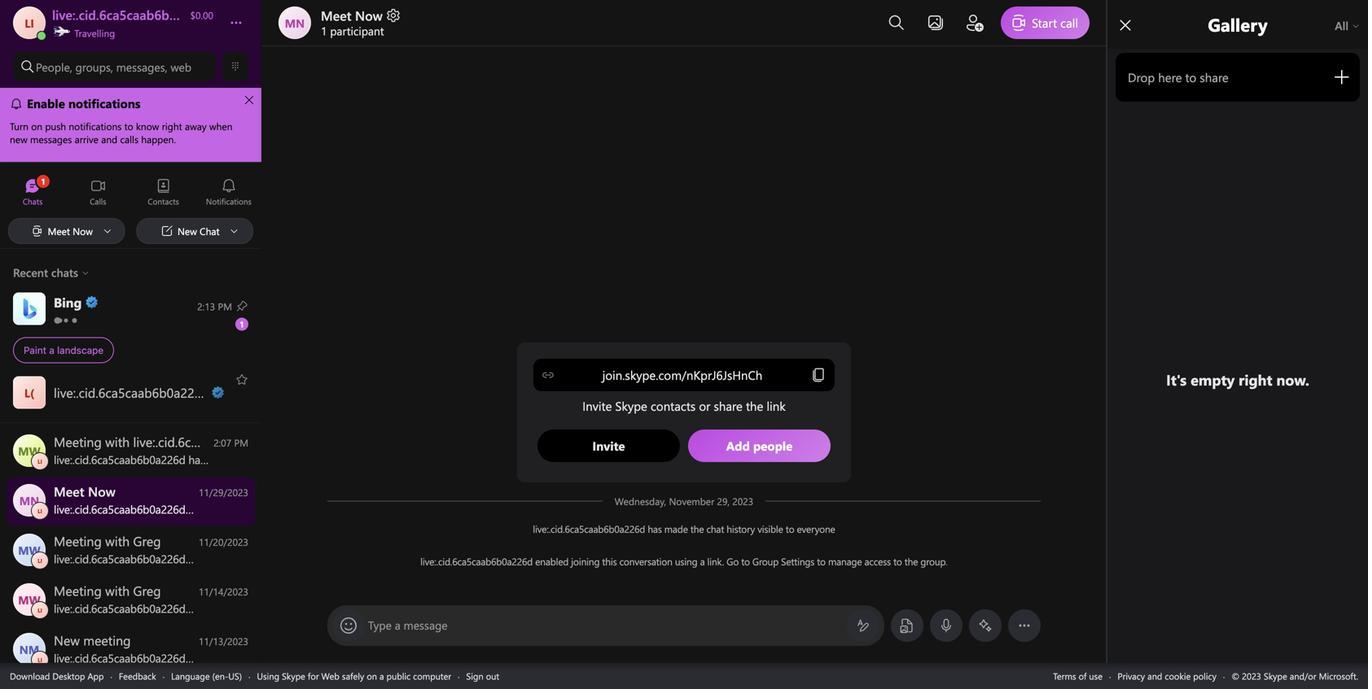 Task type: describe. For each thing, give the bounding box(es) containing it.
on
[[367, 671, 377, 683]]

live:.cid.6ca5caab6b0a226d for has made the chat history visible to everyone
[[533, 523, 645, 536]]

feedback
[[119, 671, 156, 683]]

meet now
[[321, 7, 383, 24]]

people, groups, messages, web button
[[13, 52, 216, 81]]

meet
[[321, 7, 352, 24]]

made
[[664, 523, 688, 536]]

public
[[387, 671, 411, 683]]

meet now button
[[321, 7, 401, 24]]

live:.cid.6ca5caab6b0a226d for enabled joining this conversation using a link. go to group settings to manage access to the group.
[[420, 555, 533, 569]]

terms of use
[[1053, 671, 1103, 683]]

(en-
[[212, 671, 228, 683]]

conversation
[[619, 555, 673, 569]]

message
[[404, 618, 448, 633]]

visible
[[758, 523, 783, 536]]

privacy
[[1118, 671, 1145, 683]]

1 vertical spatial the
[[905, 555, 918, 569]]

has
[[648, 523, 662, 536]]

us)
[[228, 671, 242, 683]]

privacy and cookie policy
[[1118, 671, 1217, 683]]

people, groups, messages, web
[[36, 59, 192, 74]]

paint a landscape
[[24, 345, 104, 356]]

paint
[[24, 345, 46, 356]]

manage
[[828, 555, 862, 569]]

type
[[368, 618, 392, 633]]

history
[[727, 523, 755, 536]]

link.
[[707, 555, 724, 569]]

terms
[[1053, 671, 1076, 683]]

chat
[[707, 523, 724, 536]]

messages,
[[116, 59, 168, 74]]

app
[[88, 671, 104, 683]]

sign
[[466, 671, 484, 683]]

travelling button
[[52, 23, 213, 40]]

a right type
[[395, 618, 401, 633]]

skype
[[282, 671, 305, 683]]

a inside button
[[49, 345, 54, 356]]

to right settings at the right bottom of the page
[[817, 555, 826, 569]]



Task type: locate. For each thing, give the bounding box(es) containing it.
access
[[865, 555, 891, 569]]

web
[[321, 671, 340, 683]]

a
[[49, 345, 54, 356], [700, 555, 705, 569], [395, 618, 401, 633], [380, 671, 384, 683]]

live:.cid.6ca5caab6b0a226d up joining
[[533, 523, 645, 536]]

download desktop app link
[[10, 671, 104, 683]]

people,
[[36, 59, 72, 74]]

joining
[[571, 555, 600, 569]]

0 horizontal spatial the
[[691, 523, 704, 536]]

to right visible
[[786, 523, 794, 536]]

groups,
[[75, 59, 113, 74]]

to right access
[[894, 555, 902, 569]]

tab list
[[0, 171, 261, 216]]

a right 'paint'
[[49, 345, 54, 356]]

use
[[1089, 671, 1103, 683]]

using skype for web safely on a public computer link
[[257, 671, 451, 683]]

live:.cid.6ca5caab6b0a226d has made the chat history visible to everyone
[[533, 523, 835, 536]]

language (en-us)
[[171, 671, 242, 683]]

Type a message text field
[[369, 618, 844, 635]]

using
[[675, 555, 698, 569]]

go
[[727, 555, 739, 569]]

of
[[1079, 671, 1087, 683]]

the
[[691, 523, 704, 536], [905, 555, 918, 569]]

to
[[786, 523, 794, 536], [741, 555, 750, 569], [817, 555, 826, 569], [894, 555, 902, 569]]

privacy and cookie policy link
[[1118, 671, 1217, 683]]

policy
[[1193, 671, 1217, 683]]

group
[[753, 555, 779, 569]]

cookie
[[1165, 671, 1191, 683]]

safely
[[342, 671, 364, 683]]

out
[[486, 671, 499, 683]]

download desktop app
[[10, 671, 104, 683]]

now
[[355, 7, 383, 24]]

for
[[308, 671, 319, 683]]

travelling
[[72, 26, 115, 40]]

live:.cid.6ca5caab6b0a226d left "enabled"
[[420, 555, 533, 569]]

language (en-us) link
[[171, 671, 242, 683]]

and
[[1148, 671, 1163, 683]]

type a message
[[368, 618, 448, 633]]

1 vertical spatial live:.cid.6ca5caab6b0a226d
[[420, 555, 533, 569]]

feedback link
[[119, 671, 156, 683]]

the left the chat
[[691, 523, 704, 536]]

a left link.
[[700, 555, 705, 569]]

group.
[[921, 555, 948, 569]]

a right on
[[380, 671, 384, 683]]

this
[[602, 555, 617, 569]]

0 vertical spatial live:.cid.6ca5caab6b0a226d
[[533, 523, 645, 536]]

sign out link
[[466, 671, 499, 683]]

landscape
[[57, 345, 104, 356]]

settings
[[781, 555, 815, 569]]

language
[[171, 671, 210, 683]]

the left group. at the right
[[905, 555, 918, 569]]

using
[[257, 671, 279, 683]]

sign out
[[466, 671, 499, 683]]

download
[[10, 671, 50, 683]]

using skype for web safely on a public computer
[[257, 671, 451, 683]]

0 vertical spatial the
[[691, 523, 704, 536]]

web
[[171, 59, 192, 74]]

to right go
[[741, 555, 750, 569]]

terms of use link
[[1053, 671, 1103, 683]]

1 horizontal spatial the
[[905, 555, 918, 569]]

live:.cid.6ca5caab6b0a226d
[[533, 523, 645, 536], [420, 555, 533, 569]]

everyone
[[797, 523, 835, 536]]

computer
[[413, 671, 451, 683]]

desktop
[[52, 671, 85, 683]]

enabled
[[535, 555, 569, 569]]

paint a landscape button
[[0, 290, 261, 369]]

live:.cid.6ca5caab6b0a226d enabled joining this conversation using a link. go to group settings to manage access to the group.
[[420, 555, 948, 569]]



